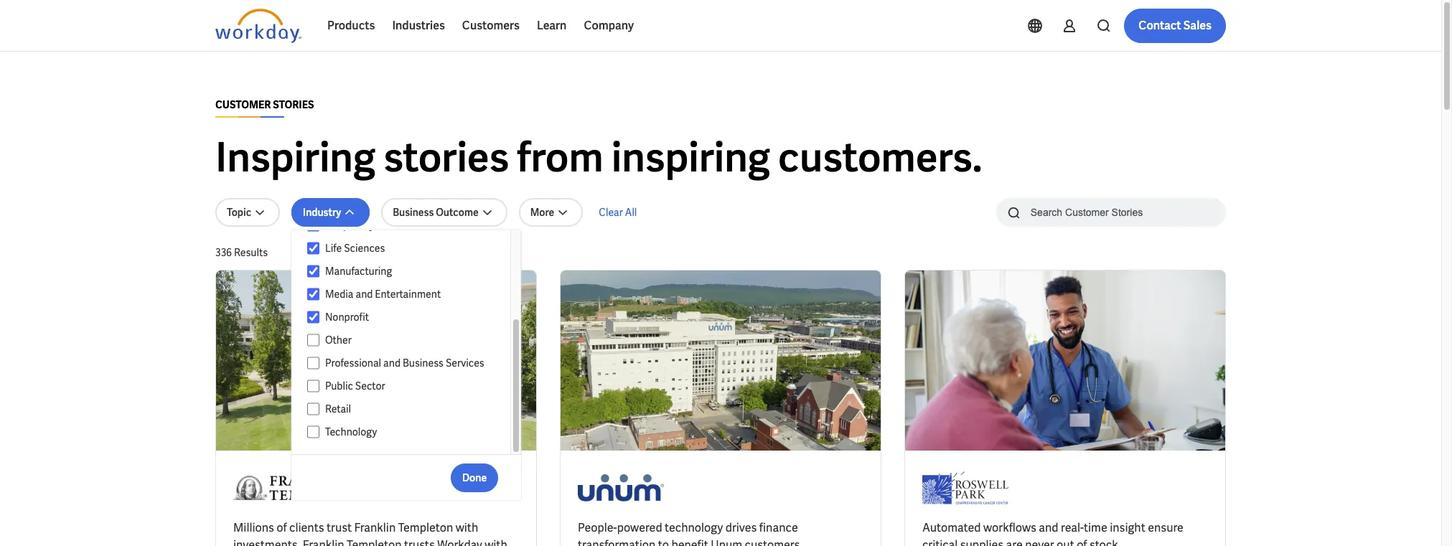 Task type: describe. For each thing, give the bounding box(es) containing it.
supplies
[[960, 538, 1004, 546]]

business outcome button
[[381, 198, 507, 227]]

retail
[[325, 403, 351, 416]]

336 results
[[215, 246, 268, 259]]

from
[[517, 131, 603, 184]]

and inside automated workflows and real-time insight ensure critical supplies are never out of stock.
[[1039, 520, 1058, 535]]

outcome
[[436, 206, 478, 219]]

powered
[[617, 520, 662, 535]]

customer stories
[[215, 98, 314, 111]]

business inside button
[[393, 206, 434, 219]]

contact sales
[[1139, 18, 1212, 33]]

people-powered technology drives finance transformation to benefit unum customers.
[[578, 520, 802, 546]]

roswell park comprehensive cancer center (roswell park cancer institute) image
[[922, 468, 1008, 508]]

hospitality link
[[319, 217, 497, 234]]

with
[[456, 520, 478, 535]]

professional and business services link
[[319, 355, 497, 372]]

business outcome
[[393, 206, 478, 219]]

industries button
[[384, 9, 454, 43]]

critical
[[922, 538, 958, 546]]

drives
[[725, 520, 757, 535]]

millions
[[233, 520, 274, 535]]

trust
[[327, 520, 352, 535]]

0 horizontal spatial franklin
[[303, 538, 344, 546]]

retail link
[[319, 401, 497, 418]]

stock.
[[1090, 538, 1121, 546]]

entertainment
[[375, 288, 441, 301]]

workday
[[437, 538, 482, 546]]

automated workflows and real-time insight ensure critical supplies are never out of stock.
[[922, 520, 1183, 546]]

automated
[[922, 520, 981, 535]]

sales
[[1183, 18, 1212, 33]]

workflows
[[983, 520, 1036, 535]]

clear
[[599, 206, 623, 219]]

out
[[1057, 538, 1074, 546]]

trusts
[[404, 538, 435, 546]]

of inside automated workflows and real-time insight ensure critical supplies are never out of stock.
[[1077, 538, 1087, 546]]

336
[[215, 246, 232, 259]]

learn button
[[528, 9, 575, 43]]

industries
[[392, 18, 445, 33]]

professional
[[325, 357, 381, 370]]

customers. inside people-powered technology drives finance transformation to benefit unum customers.
[[745, 538, 802, 546]]

life sciences
[[325, 242, 385, 255]]

professional and business services
[[325, 357, 484, 370]]

to
[[658, 538, 669, 546]]

products
[[327, 18, 375, 33]]

nonprofit
[[325, 311, 369, 324]]

Search Customer Stories text field
[[1022, 200, 1198, 225]]

clear all button
[[595, 198, 641, 227]]

0 vertical spatial customers.
[[778, 131, 982, 184]]

contact
[[1139, 18, 1181, 33]]

public sector
[[325, 380, 385, 393]]

products button
[[319, 9, 384, 43]]

customer
[[215, 98, 271, 111]]

customers
[[462, 18, 520, 33]]

unum
[[711, 538, 742, 546]]

media and entertainment link
[[319, 286, 497, 303]]



Task type: vqa. For each thing, say whether or not it's contained in the screenshot.
'to' at the left bottom of page
yes



Task type: locate. For each thing, give the bounding box(es) containing it.
franklin right trust on the left of the page
[[354, 520, 396, 535]]

0 horizontal spatial and
[[356, 288, 373, 301]]

0 vertical spatial business
[[393, 206, 434, 219]]

and for media
[[356, 288, 373, 301]]

and up never
[[1039, 520, 1058, 535]]

media
[[325, 288, 353, 301]]

and up public sector link
[[383, 357, 401, 370]]

inspiring stories from inspiring customers.
[[215, 131, 982, 184]]

services
[[446, 357, 484, 370]]

0 vertical spatial of
[[277, 520, 287, 535]]

templeton down trust on the left of the page
[[347, 538, 402, 546]]

technology
[[665, 520, 723, 535]]

1 horizontal spatial and
[[383, 357, 401, 370]]

franklin templeton companies, llc image
[[233, 468, 360, 508]]

1 vertical spatial and
[[383, 357, 401, 370]]

stories
[[383, 131, 509, 184]]

stories
[[273, 98, 314, 111]]

transformation
[[578, 538, 656, 546]]

business up public sector link
[[403, 357, 444, 370]]

nonprofit link
[[319, 309, 497, 326]]

manufacturing link
[[319, 263, 497, 280]]

more
[[530, 206, 554, 219]]

topic
[[227, 206, 251, 219]]

of
[[277, 520, 287, 535], [1077, 538, 1087, 546]]

all
[[625, 206, 637, 219]]

and
[[356, 288, 373, 301], [383, 357, 401, 370], [1039, 520, 1058, 535]]

millions of clients trust franklin templeton with investments. franklin templeton trusts workday wit
[[233, 520, 507, 546]]

business up the 'life sciences' link
[[393, 206, 434, 219]]

0 vertical spatial and
[[356, 288, 373, 301]]

templeton
[[398, 520, 453, 535], [347, 538, 402, 546]]

0 vertical spatial templeton
[[398, 520, 453, 535]]

None checkbox
[[307, 219, 319, 232], [307, 265, 319, 278], [307, 288, 319, 301], [307, 311, 319, 324], [307, 380, 319, 393], [307, 219, 319, 232], [307, 265, 319, 278], [307, 288, 319, 301], [307, 311, 319, 324], [307, 380, 319, 393]]

done
[[462, 471, 487, 484]]

sciences
[[344, 242, 385, 255]]

go to the homepage image
[[215, 9, 301, 43]]

2 horizontal spatial and
[[1039, 520, 1058, 535]]

ensure
[[1148, 520, 1183, 535]]

clear all
[[599, 206, 637, 219]]

and down manufacturing
[[356, 288, 373, 301]]

of up the investments. on the left bottom of the page
[[277, 520, 287, 535]]

1 horizontal spatial franklin
[[354, 520, 396, 535]]

investments.
[[233, 538, 300, 546]]

clients
[[289, 520, 324, 535]]

industry button
[[291, 198, 370, 227]]

unum image
[[578, 468, 664, 508]]

done button
[[451, 463, 498, 492]]

2 vertical spatial and
[[1039, 520, 1058, 535]]

manufacturing
[[325, 265, 392, 278]]

1 vertical spatial templeton
[[347, 538, 402, 546]]

people-
[[578, 520, 617, 535]]

templeton up trusts
[[398, 520, 453, 535]]

company
[[584, 18, 634, 33]]

technology
[[325, 426, 377, 439]]

public sector link
[[319, 378, 497, 395]]

life sciences link
[[319, 240, 497, 257]]

inspiring
[[215, 131, 375, 184]]

1 vertical spatial of
[[1077, 538, 1087, 546]]

topic button
[[215, 198, 280, 227]]

of right the out
[[1077, 538, 1087, 546]]

time
[[1084, 520, 1107, 535]]

benefit
[[671, 538, 708, 546]]

franklin down trust on the left of the page
[[303, 538, 344, 546]]

and for professional
[[383, 357, 401, 370]]

inspiring
[[611, 131, 770, 184]]

customers button
[[454, 9, 528, 43]]

public
[[325, 380, 353, 393]]

results
[[234, 246, 268, 259]]

technology link
[[319, 423, 497, 441]]

franklin
[[354, 520, 396, 535], [303, 538, 344, 546]]

None checkbox
[[307, 242, 319, 255], [307, 334, 319, 347], [307, 357, 319, 370], [307, 403, 319, 416], [307, 426, 319, 439], [307, 242, 319, 255], [307, 334, 319, 347], [307, 357, 319, 370], [307, 403, 319, 416], [307, 426, 319, 439]]

1 vertical spatial franklin
[[303, 538, 344, 546]]

other
[[325, 334, 352, 347]]

1 vertical spatial customers.
[[745, 538, 802, 546]]

customers.
[[778, 131, 982, 184], [745, 538, 802, 546]]

learn
[[537, 18, 567, 33]]

business
[[393, 206, 434, 219], [403, 357, 444, 370]]

finance
[[759, 520, 798, 535]]

more button
[[519, 198, 583, 227]]

0 vertical spatial franklin
[[354, 520, 396, 535]]

hospitality
[[325, 219, 374, 232]]

media and entertainment
[[325, 288, 441, 301]]

are
[[1006, 538, 1023, 546]]

company button
[[575, 9, 642, 43]]

of inside millions of clients trust franklin templeton with investments. franklin templeton trusts workday wit
[[277, 520, 287, 535]]

life
[[325, 242, 342, 255]]

never
[[1025, 538, 1054, 546]]

contact sales link
[[1124, 9, 1226, 43]]

1 horizontal spatial of
[[1077, 538, 1087, 546]]

0 horizontal spatial of
[[277, 520, 287, 535]]

sector
[[355, 380, 385, 393]]

other link
[[319, 332, 497, 349]]

1 vertical spatial business
[[403, 357, 444, 370]]

insight
[[1110, 520, 1145, 535]]

industry
[[303, 206, 341, 219]]

real-
[[1061, 520, 1084, 535]]



